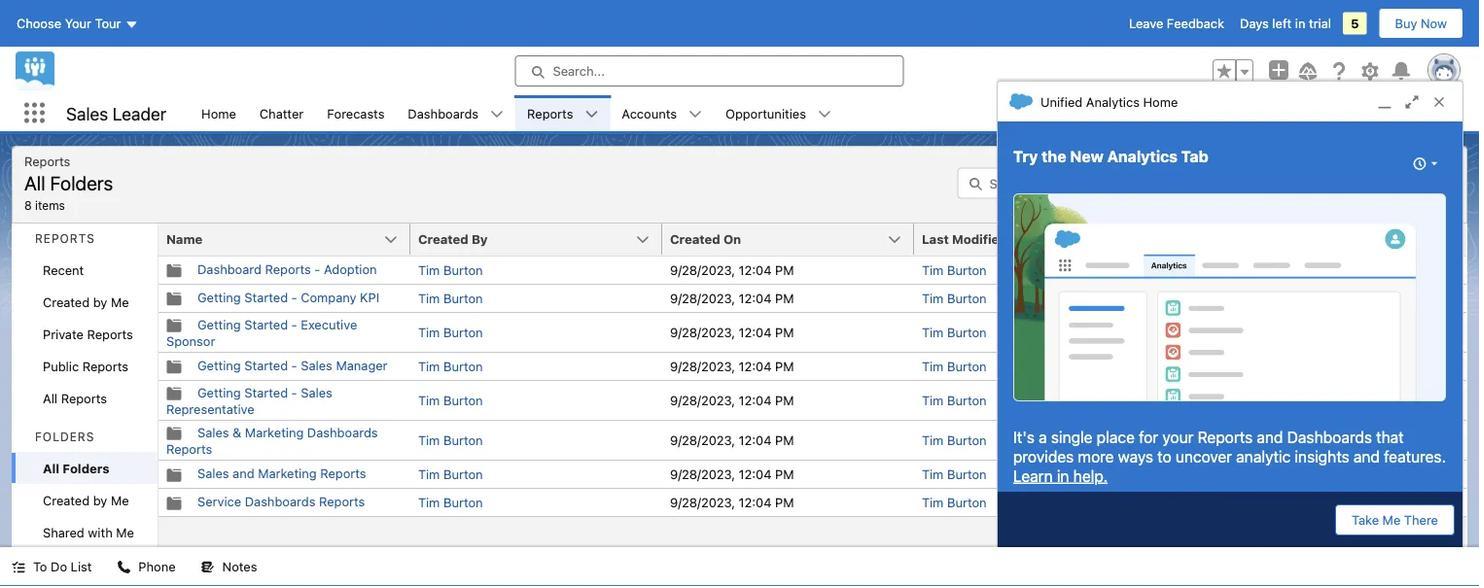Task type: locate. For each thing, give the bounding box(es) containing it.
- down getting started - company kpi
[[291, 317, 297, 332]]

started for kpi
[[244, 290, 288, 305]]

reports up service dashboards reports link
[[320, 466, 366, 481]]

all for all reports
[[43, 391, 57, 406]]

text default image inside dashboards list item
[[490, 107, 504, 121]]

last modified date cell
[[1166, 224, 1418, 257]]

all for all folders
[[43, 461, 59, 476]]

2 horizontal spatial and
[[1354, 447, 1380, 466]]

0 horizontal spatial home
[[201, 106, 236, 121]]

marketing
[[245, 425, 304, 440], [258, 466, 317, 481]]

all up shared at the left bottom of page
[[43, 461, 59, 476]]

new left the folder
[[1325, 176, 1351, 191]]

help.
[[1073, 467, 1108, 485]]

public reports link
[[12, 350, 158, 382]]

started down getting started - company kpi link
[[244, 317, 288, 332]]

to do list button
[[0, 547, 103, 586]]

grid
[[158, 224, 1466, 518]]

reports up 'public reports'
[[87, 327, 133, 341]]

home left chatter link at the top left of the page
[[201, 106, 236, 121]]

group
[[1213, 59, 1253, 83]]

2 created by me link from the top
[[12, 484, 158, 516]]

opportunities link
[[714, 95, 818, 131]]

reports down search...
[[527, 106, 573, 121]]

1 vertical spatial created by me
[[43, 493, 129, 508]]

getting up representative
[[197, 385, 241, 400]]

leave feedback link
[[1129, 16, 1224, 31]]

- inside the getting started - executive sponsor
[[291, 317, 297, 332]]

created by me link
[[12, 286, 158, 318], [12, 484, 158, 516]]

- for representative
[[291, 385, 297, 400]]

- down getting started - sales manager link
[[291, 385, 297, 400]]

kpi
[[360, 290, 379, 305]]

single
[[1051, 428, 1093, 446]]

reports inside list item
[[527, 106, 573, 121]]

private reports
[[43, 327, 133, 341]]

sales down representative
[[197, 425, 229, 440]]

that
[[1376, 428, 1404, 446]]

text default image inside 'accounts' list item
[[688, 107, 702, 121]]

new report
[[1222, 176, 1292, 191]]

text default image
[[1009, 90, 1033, 113], [490, 107, 504, 121], [818, 107, 831, 121], [166, 263, 182, 279], [166, 291, 182, 307], [166, 359, 182, 375], [166, 386, 182, 402], [166, 468, 182, 483], [166, 496, 182, 511], [117, 561, 131, 574]]

reports inside it's a single place for your reports and dashboards that provides more ways to uncover analytic insights and features. learn in help.
[[1198, 428, 1253, 446]]

choose
[[17, 16, 61, 31]]

created
[[418, 232, 468, 247], [670, 232, 720, 247], [43, 295, 90, 309], [43, 493, 90, 508]]

2 created by me from the top
[[43, 493, 129, 508]]

me up with
[[111, 493, 129, 508]]

reports up uncover
[[1198, 428, 1253, 446]]

there
[[1404, 513, 1438, 528]]

burton
[[443, 263, 483, 278], [947, 263, 987, 278], [443, 291, 483, 306], [947, 291, 987, 306], [443, 325, 483, 340], [947, 325, 987, 340], [443, 359, 483, 374], [947, 359, 987, 374], [443, 393, 483, 408], [947, 393, 987, 408], [443, 433, 483, 448], [947, 433, 987, 448], [443, 467, 483, 482], [947, 467, 987, 482], [443, 496, 483, 510], [947, 496, 987, 510]]

1 vertical spatial created by me link
[[12, 484, 158, 516]]

text default image down search... "button"
[[688, 107, 702, 121]]

0 vertical spatial created by me
[[43, 295, 129, 309]]

4 getting from the top
[[197, 385, 241, 400]]

1 horizontal spatial by
[[1010, 232, 1027, 247]]

all inside reports all folders 8 items
[[24, 171, 45, 194]]

- for kpi
[[291, 290, 297, 305]]

and down that
[[1354, 447, 1380, 466]]

1 vertical spatial in
[[1057, 467, 1069, 485]]

- for manager
[[291, 358, 297, 373]]

reports down representative
[[166, 442, 212, 456]]

name
[[166, 232, 203, 247]]

leader
[[113, 103, 166, 124]]

leave feedback
[[1129, 16, 1224, 31]]

1 vertical spatial by
[[93, 493, 107, 508]]

me inside dialog
[[1382, 513, 1401, 528]]

learn in help. link
[[1013, 467, 1108, 485]]

marketing right &
[[245, 425, 304, 440]]

1 horizontal spatial home
[[1143, 94, 1178, 109]]

2 by from the left
[[1010, 232, 1027, 247]]

0 horizontal spatial new
[[1070, 147, 1104, 166]]

dashboards down "manager"
[[307, 425, 378, 440]]

dashboard reports - adoption link
[[197, 262, 377, 277]]

text default image left the to
[[12, 561, 25, 574]]

dashboards inside it's a single place for your reports and dashboards that provides more ways to uncover analytic insights and features. learn in help.
[[1287, 428, 1372, 446]]

by up the private reports
[[93, 295, 107, 309]]

text default image
[[585, 107, 598, 121], [688, 107, 702, 121], [166, 318, 182, 334], [166, 426, 182, 442], [12, 561, 25, 574], [201, 561, 215, 574]]

buy now
[[1395, 16, 1447, 31]]

1 started from the top
[[244, 290, 288, 305]]

by
[[472, 232, 488, 247], [1010, 232, 1027, 247]]

3 started from the top
[[244, 358, 288, 373]]

created inside button
[[670, 232, 720, 247]]

executive
[[301, 317, 357, 332]]

started down getting started - sales manager link
[[244, 385, 288, 400]]

text default image inside reports list item
[[585, 107, 598, 121]]

1 created by me from the top
[[43, 295, 129, 309]]

dashboards
[[408, 106, 479, 121], [307, 425, 378, 440], [1287, 428, 1372, 446], [245, 495, 315, 509]]

try
[[1013, 147, 1038, 166]]

created by me for with
[[43, 493, 129, 508]]

by up with
[[93, 493, 107, 508]]

me for shared with me link
[[116, 525, 134, 540]]

service dashboards reports
[[197, 495, 365, 509]]

shared with me link
[[12, 516, 158, 548]]

phone
[[138, 560, 176, 574]]

all down public
[[43, 391, 57, 406]]

name cell
[[158, 224, 422, 257]]

0 vertical spatial in
[[1295, 16, 1305, 31]]

2 horizontal spatial new
[[1325, 176, 1351, 191]]

marketing up service dashboards reports link
[[258, 466, 317, 481]]

2 started from the top
[[244, 317, 288, 332]]

started down getting started - executive sponsor link
[[244, 358, 288, 373]]

analytics right "unified"
[[1086, 94, 1140, 109]]

1 vertical spatial marketing
[[258, 466, 317, 481]]

getting
[[197, 290, 241, 305], [197, 317, 241, 332], [197, 358, 241, 373], [197, 385, 241, 400]]

getting up sponsor
[[197, 317, 241, 332]]

1 vertical spatial analytics
[[1107, 147, 1178, 166]]

home inside 'link'
[[201, 106, 236, 121]]

accounts
[[622, 106, 677, 121]]

and
[[1257, 428, 1283, 446], [1354, 447, 1380, 466], [233, 466, 254, 481]]

dashboards down sales and marketing reports link
[[245, 495, 315, 509]]

sales down getting started - sales manager
[[301, 385, 332, 400]]

reports down the private reports
[[82, 359, 128, 373]]

text default image inside to do list "button"
[[12, 561, 25, 574]]

new
[[1070, 147, 1104, 166], [1222, 176, 1249, 191], [1325, 176, 1351, 191]]

new inside unified analytics home dialog
[[1070, 147, 1104, 166]]

1 by from the top
[[93, 295, 107, 309]]

in
[[1295, 16, 1305, 31], [1057, 467, 1069, 485]]

the
[[1042, 147, 1066, 166]]

folders up shared with me link
[[62, 461, 109, 476]]

analytics left tab
[[1107, 147, 1178, 166]]

last modified by
[[922, 232, 1027, 247]]

me for private's created by me link
[[111, 295, 129, 309]]

0 vertical spatial all
[[24, 171, 45, 194]]

getting started - executive sponsor link
[[166, 317, 357, 348]]

0 horizontal spatial by
[[472, 232, 488, 247]]

and up analytic
[[1257, 428, 1283, 446]]

1 horizontal spatial new
[[1222, 176, 1249, 191]]

2 by from the top
[[93, 493, 107, 508]]

0 vertical spatial folders
[[50, 171, 113, 194]]

sales leader
[[66, 103, 166, 124]]

and up service
[[233, 466, 254, 481]]

reports down sales and marketing reports
[[319, 495, 365, 509]]

reports link
[[516, 95, 585, 131]]

search... button
[[515, 55, 904, 87]]

text default image left notes
[[201, 561, 215, 574]]

started for manager
[[244, 358, 288, 373]]

new inside button
[[1325, 176, 1351, 191]]

12:04
[[739, 263, 772, 278], [1242, 263, 1275, 278], [739, 291, 772, 306], [1242, 291, 1275, 306], [739, 325, 772, 340], [1242, 325, 1275, 340], [739, 359, 772, 374], [1242, 359, 1275, 374], [739, 393, 772, 408], [1242, 393, 1275, 408], [739, 433, 772, 448], [1242, 433, 1275, 448], [739, 467, 772, 482], [1242, 467, 1275, 482], [739, 496, 772, 510], [1242, 496, 1275, 510]]

sales inside "getting started - sales representative"
[[301, 385, 332, 400]]

- down getting started - executive sponsor link
[[291, 358, 297, 373]]

folders
[[50, 171, 113, 194], [35, 430, 95, 444], [62, 461, 109, 476]]

started inside the getting started - executive sponsor
[[244, 317, 288, 332]]

in left help.
[[1057, 467, 1069, 485]]

take me there
[[1352, 513, 1438, 528]]

0 vertical spatial marketing
[[245, 425, 304, 440]]

pm
[[775, 263, 794, 278], [1279, 263, 1298, 278], [775, 291, 794, 306], [1279, 291, 1298, 306], [775, 325, 794, 340], [1279, 325, 1298, 340], [775, 359, 794, 374], [1279, 359, 1298, 374], [775, 393, 794, 408], [1279, 393, 1298, 408], [775, 433, 794, 448], [1279, 433, 1298, 448], [775, 467, 794, 482], [1279, 467, 1298, 482], [775, 496, 794, 510], [1279, 496, 1298, 510]]

new for new report
[[1222, 176, 1249, 191]]

folders up all folders
[[35, 430, 95, 444]]

getting for getting started - sales representative
[[197, 385, 241, 400]]

me right take
[[1382, 513, 1401, 528]]

1 vertical spatial all
[[43, 391, 57, 406]]

-
[[314, 262, 320, 277], [291, 290, 297, 305], [291, 317, 297, 332], [291, 358, 297, 373], [291, 385, 297, 400]]

- inside "getting started - sales representative"
[[291, 385, 297, 400]]

1 horizontal spatial and
[[1257, 428, 1283, 446]]

created inside button
[[418, 232, 468, 247]]

service
[[197, 495, 241, 509]]

in right left
[[1295, 16, 1305, 31]]

take me there link
[[1335, 505, 1455, 536]]

0 vertical spatial created by me link
[[12, 286, 158, 318]]

grid containing name
[[158, 224, 1466, 518]]

sales inside 'sales & marketing dashboards reports'
[[197, 425, 229, 440]]

all up 8
[[24, 171, 45, 194]]

3 getting from the top
[[197, 358, 241, 373]]

0 horizontal spatial in
[[1057, 467, 1069, 485]]

1 created by me link from the top
[[12, 286, 158, 318]]

5
[[1351, 16, 1359, 31]]

list
[[190, 95, 1479, 131]]

home
[[1143, 94, 1178, 109], [201, 106, 236, 121]]

sales
[[66, 103, 108, 124], [301, 358, 332, 373], [301, 385, 332, 400], [197, 425, 229, 440], [197, 466, 229, 481]]

folders up items
[[50, 171, 113, 194]]

sales up service
[[197, 466, 229, 481]]

sales & marketing dashboards reports link
[[166, 425, 378, 456]]

text default image right the private reports
[[166, 318, 182, 334]]

reports
[[527, 106, 573, 121], [24, 154, 70, 168], [35, 232, 95, 246], [265, 262, 311, 277], [87, 327, 133, 341], [82, 359, 128, 373], [61, 391, 107, 406], [1198, 428, 1253, 446], [166, 442, 212, 456], [320, 466, 366, 481], [319, 495, 365, 509]]

getting started - sales manager link
[[197, 358, 388, 373]]

getting down dashboard
[[197, 290, 241, 305]]

last modified by button
[[914, 224, 1166, 255]]

name button
[[158, 224, 410, 255]]

getting for getting started - company kpi
[[197, 290, 241, 305]]

features.
[[1384, 447, 1446, 466]]

2 vertical spatial all
[[43, 461, 59, 476]]

getting inside the getting started - executive sponsor
[[197, 317, 241, 332]]

home up try the new analytics tab
[[1143, 94, 1178, 109]]

dashboard reports - adoption
[[197, 262, 377, 277]]

started down dashboard reports - adoption
[[244, 290, 288, 305]]

created by me link up shared with me at left bottom
[[12, 484, 158, 516]]

sales left the leader
[[66, 103, 108, 124]]

- for sponsor
[[291, 317, 297, 332]]

reports up items
[[24, 154, 70, 168]]

2 getting from the top
[[197, 317, 241, 332]]

created by me link up the private reports
[[12, 286, 158, 318]]

started inside "getting started - sales representative"
[[244, 385, 288, 400]]

getting started - executive sponsor
[[166, 317, 357, 348]]

new left report on the top
[[1222, 176, 1249, 191]]

&
[[233, 425, 241, 440]]

- down dashboard reports - adoption
[[291, 290, 297, 305]]

all
[[24, 171, 45, 194], [43, 391, 57, 406], [43, 461, 59, 476]]

dashboards inside list item
[[408, 106, 479, 121]]

text default image down search...
[[585, 107, 598, 121]]

uncover
[[1176, 447, 1232, 466]]

text default image inside opportunities "list item"
[[818, 107, 831, 121]]

dashboards right forecasts link
[[408, 106, 479, 121]]

new up search all folders... text field at the top right
[[1070, 147, 1104, 166]]

dashboards up insights
[[1287, 428, 1372, 446]]

0 horizontal spatial and
[[233, 466, 254, 481]]

in inside it's a single place for your reports and dashboards that provides more ways to uncover analytic insights and features. learn in help.
[[1057, 467, 1069, 485]]

recent
[[43, 263, 84, 277]]

started
[[244, 290, 288, 305], [244, 317, 288, 332], [244, 358, 288, 373], [244, 385, 288, 400]]

getting started - sales manager
[[197, 358, 388, 373]]

new inside new report button
[[1222, 176, 1249, 191]]

getting inside "getting started - sales representative"
[[197, 385, 241, 400]]

1 getting from the top
[[197, 290, 241, 305]]

4 started from the top
[[244, 385, 288, 400]]

getting down sponsor
[[197, 358, 241, 373]]

me up the private reports
[[111, 295, 129, 309]]

reports inside reports all folders 8 items
[[24, 154, 70, 168]]

created by me down recent link
[[43, 295, 129, 309]]

created by button
[[410, 224, 662, 255]]

sales for sales leader
[[66, 103, 108, 124]]

public reports
[[43, 359, 128, 373]]

dashboards inside 'sales & marketing dashboards reports'
[[307, 425, 378, 440]]

9/28/2023,
[[670, 263, 735, 278], [1174, 263, 1239, 278], [670, 291, 735, 306], [1174, 291, 1239, 306], [670, 325, 735, 340], [1174, 325, 1239, 340], [670, 359, 735, 374], [1174, 359, 1239, 374], [670, 393, 735, 408], [1174, 393, 1239, 408], [670, 433, 735, 448], [1174, 433, 1239, 448], [670, 467, 735, 482], [1174, 467, 1239, 482], [670, 496, 735, 510], [1174, 496, 1239, 510]]

service dashboards reports link
[[197, 495, 365, 509]]

started for sponsor
[[244, 317, 288, 332]]

created by me down all folders link
[[43, 493, 129, 508]]

getting started - company kpi link
[[197, 290, 379, 305]]

1 by from the left
[[472, 232, 488, 247]]

0 vertical spatial by
[[93, 295, 107, 309]]

me right with
[[116, 525, 134, 540]]

marketing inside 'sales & marketing dashboards reports'
[[245, 425, 304, 440]]



Task type: describe. For each thing, give the bounding box(es) containing it.
adoption
[[324, 262, 377, 277]]

private reports link
[[12, 318, 158, 350]]

Search all folders... text field
[[957, 168, 1202, 199]]

modified
[[952, 232, 1007, 247]]

buy
[[1395, 16, 1417, 31]]

1 horizontal spatial in
[[1295, 16, 1305, 31]]

text default image inside phone button
[[117, 561, 131, 574]]

your
[[65, 16, 91, 31]]

insights
[[1295, 447, 1349, 466]]

by for with
[[93, 493, 107, 508]]

list containing home
[[190, 95, 1479, 131]]

with
[[88, 525, 113, 540]]

text default image inside notes button
[[201, 561, 215, 574]]

1 vertical spatial and
[[1354, 447, 1380, 466]]

getting started - sales representative link
[[166, 385, 332, 416]]

days left in trial
[[1240, 16, 1331, 31]]

created by me for reports
[[43, 295, 129, 309]]

actions image
[[1418, 224, 1466, 255]]

sales down executive
[[301, 358, 332, 373]]

folders inside reports all folders 8 items
[[50, 171, 113, 194]]

dashboards list item
[[396, 95, 516, 131]]

getting started - sales representative
[[166, 385, 332, 416]]

trial
[[1309, 16, 1331, 31]]

all folders link
[[12, 452, 158, 484]]

sales for sales and marketing reports
[[197, 466, 229, 481]]

new folder
[[1325, 176, 1392, 191]]

accounts list item
[[610, 95, 714, 131]]

me for created by me link for shared
[[111, 493, 129, 508]]

text default image inside unified analytics home dialog
[[1009, 90, 1033, 113]]

shared with me
[[43, 525, 134, 540]]

to
[[33, 560, 47, 574]]

reports down the public reports link
[[61, 391, 107, 406]]

home link
[[190, 95, 248, 131]]

it's a single place for your reports and dashboards that provides more ways to uncover analytic insights and features. learn in help.
[[1013, 428, 1446, 485]]

tab
[[1181, 147, 1208, 166]]

reports up getting started - company kpi link
[[265, 262, 311, 277]]

unified
[[1041, 94, 1083, 109]]

2 vertical spatial folders
[[62, 461, 109, 476]]

report
[[1252, 176, 1292, 191]]

8
[[24, 198, 32, 212]]

1 vertical spatial folders
[[35, 430, 95, 444]]

more
[[1078, 447, 1114, 466]]

all reports link
[[12, 382, 158, 414]]

by inside button
[[472, 232, 488, 247]]

items
[[35, 198, 65, 212]]

take
[[1352, 513, 1379, 528]]

2 vertical spatial and
[[233, 466, 254, 481]]

reports up recent
[[35, 232, 95, 246]]

created on button
[[662, 224, 914, 255]]

dashboards link
[[396, 95, 490, 131]]

created on
[[670, 232, 741, 247]]

now
[[1421, 16, 1447, 31]]

learn
[[1013, 467, 1053, 485]]

choose your tour
[[17, 16, 121, 31]]

created by me link for private
[[12, 286, 158, 318]]

list
[[71, 560, 92, 574]]

chatter link
[[248, 95, 315, 131]]

by for reports
[[93, 295, 107, 309]]

last modified by cell
[[914, 224, 1166, 257]]

text default image down representative
[[166, 426, 182, 442]]

reports inside 'sales & marketing dashboards reports'
[[166, 442, 212, 456]]

unified analytics home
[[1041, 94, 1178, 109]]

analytic
[[1236, 447, 1291, 466]]

sales for sales & marketing dashboards reports
[[197, 425, 229, 440]]

created by me link for shared
[[12, 484, 158, 516]]

sales and marketing reports
[[197, 466, 366, 481]]

by inside button
[[1010, 232, 1027, 247]]

actions cell
[[1418, 224, 1466, 257]]

place
[[1097, 428, 1135, 446]]

company
[[301, 290, 356, 305]]

getting started - company kpi
[[197, 290, 379, 305]]

getting for getting started - executive sponsor
[[197, 317, 241, 332]]

new report button
[[1207, 169, 1307, 198]]

home inside dialog
[[1143, 94, 1178, 109]]

reports list item
[[516, 95, 610, 131]]

created on cell
[[662, 224, 926, 257]]

representative
[[166, 402, 254, 416]]

created by cell
[[410, 224, 674, 257]]

search...
[[553, 64, 605, 78]]

reports all folders 8 items
[[24, 154, 113, 212]]

it's
[[1013, 428, 1035, 446]]

created by
[[418, 232, 488, 247]]

marketing for and
[[258, 466, 317, 481]]

notes button
[[189, 547, 269, 586]]

new folder button
[[1308, 168, 1408, 199]]

getting for getting started - sales manager
[[197, 358, 241, 373]]

days
[[1240, 16, 1269, 31]]

last
[[922, 232, 949, 247]]

dashboard
[[197, 262, 262, 277]]

to
[[1157, 447, 1172, 466]]

for
[[1139, 428, 1158, 446]]

phone button
[[105, 547, 187, 586]]

0 vertical spatial and
[[1257, 428, 1283, 446]]

0 vertical spatial analytics
[[1086, 94, 1140, 109]]

sales & marketing dashboards reports
[[166, 425, 378, 456]]

buy now button
[[1378, 8, 1464, 39]]

folder
[[1354, 176, 1392, 191]]

feedback
[[1167, 16, 1224, 31]]

chatter
[[260, 106, 304, 121]]

unified analytics home image
[[1013, 194, 1446, 402]]

forecasts
[[327, 106, 385, 121]]

recent link
[[12, 254, 158, 286]]

marketing for &
[[245, 425, 304, 440]]

tour
[[95, 16, 121, 31]]

started for representative
[[244, 385, 288, 400]]

to do list
[[33, 560, 92, 574]]

opportunities list item
[[714, 95, 843, 131]]

all folders
[[43, 461, 109, 476]]

- up company
[[314, 262, 320, 277]]

private
[[43, 327, 84, 341]]

on
[[723, 232, 741, 247]]

new for new folder
[[1325, 176, 1351, 191]]

sales and marketing reports link
[[197, 466, 366, 481]]

forecasts link
[[315, 95, 396, 131]]

try the new analytics tab
[[1013, 147, 1208, 166]]

choose your tour button
[[16, 8, 140, 39]]

unified analytics home dialog
[[997, 81, 1464, 547]]

notes
[[222, 560, 257, 574]]

do
[[51, 560, 67, 574]]

a
[[1039, 428, 1047, 446]]



Task type: vqa. For each thing, say whether or not it's contained in the screenshot.
New Folder button
yes



